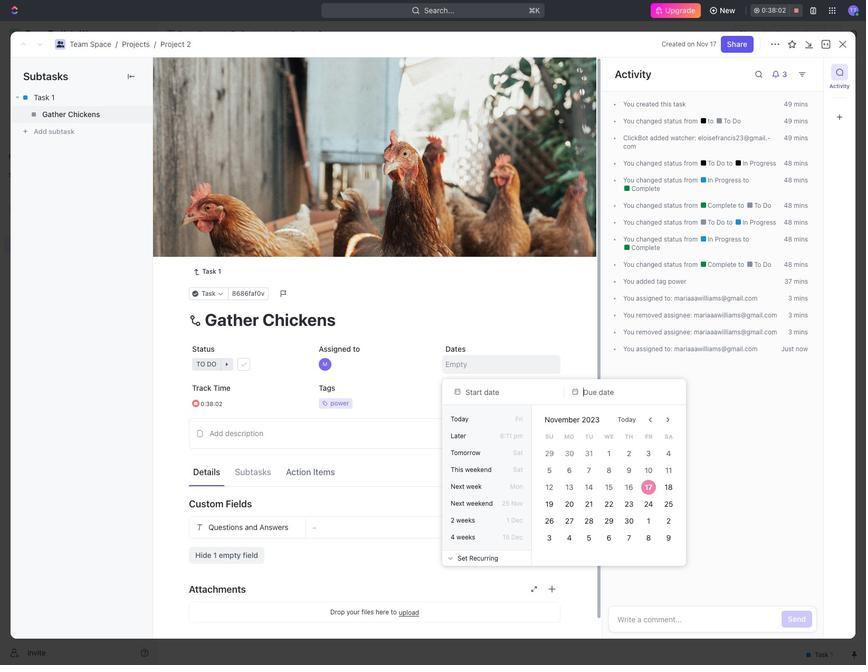 Task type: vqa. For each thing, say whether or not it's contained in the screenshot.


Task type: describe. For each thing, give the bounding box(es) containing it.
2 status from the top
[[664, 159, 683, 167]]

18
[[665, 483, 673, 492]]

1 status from the top
[[664, 117, 683, 125]]

favorites button
[[4, 151, 41, 164]]

1 vertical spatial project
[[160, 40, 185, 49]]

eloisefrancis23@gmail.
[[698, 134, 771, 142]]

custom
[[189, 499, 224, 510]]

1 vertical spatial 29
[[605, 517, 614, 526]]

0 horizontal spatial projects
[[122, 40, 150, 49]]

25 nov
[[502, 500, 523, 508]]

sat for tomorrow
[[513, 449, 523, 457]]

project 2 inside "link"
[[291, 29, 323, 38]]

created on nov 17
[[662, 40, 717, 48]]

sa
[[665, 433, 673, 440]]

next for next week
[[451, 483, 465, 491]]

on
[[688, 40, 695, 48]]

hide for hide 1 empty field
[[195, 551, 212, 560]]

15 for 15 dec
[[503, 534, 510, 542]]

7 status from the top
[[664, 261, 683, 269]]

0:38:02
[[762, 6, 786, 14]]

assignees
[[440, 124, 471, 131]]

week
[[467, 483, 482, 491]]

added watcher:
[[649, 134, 698, 142]]

7 changed status from from the top
[[635, 261, 700, 269]]

to: for 3 mins
[[665, 295, 673, 303]]

0 horizontal spatial subtasks
[[23, 70, 68, 82]]

assigned to
[[319, 345, 360, 354]]

8686faf0v button
[[228, 288, 269, 301]]

team for team space / projects / project 2
[[70, 40, 88, 49]]

1 48 mins from the top
[[784, 159, 808, 167]]

hide for hide
[[548, 124, 562, 131]]

1 vertical spatial added
[[636, 278, 655, 286]]

user group image inside sidebar navigation
[[11, 207, 19, 213]]

3 mins from the top
[[794, 134, 808, 142]]

1 horizontal spatial projects
[[241, 29, 269, 38]]

empty
[[446, 360, 467, 369]]

1 vertical spatial project 2
[[183, 63, 246, 80]]

1 horizontal spatial nov
[[697, 40, 709, 48]]

created
[[662, 40, 686, 48]]

2 from from the top
[[684, 159, 698, 167]]

just now
[[782, 345, 808, 353]]

25 for 25 nov
[[502, 500, 510, 508]]

add up customize
[[790, 68, 804, 77]]

4 status from the top
[[664, 202, 683, 210]]

tomorrow
[[451, 449, 481, 457]]

0 horizontal spatial 30
[[565, 449, 574, 458]]

13
[[566, 483, 574, 492]]

assigned for 3 mins
[[636, 295, 663, 303]]

5 from from the top
[[684, 219, 698, 227]]

0 vertical spatial 7
[[587, 466, 592, 475]]

description
[[225, 429, 264, 438]]

gather
[[42, 110, 66, 119]]

empty
[[219, 551, 241, 560]]

5 mins from the top
[[794, 176, 808, 184]]

1 horizontal spatial projects link
[[228, 27, 272, 40]]

12
[[546, 483, 554, 492]]

5 48 from the top
[[784, 236, 793, 243]]

drop
[[330, 609, 345, 617]]

11
[[666, 466, 672, 475]]

28
[[585, 517, 594, 526]]

today inside "today" button
[[618, 416, 636, 424]]

set
[[458, 555, 468, 563]]

task sidebar navigation tab list
[[829, 64, 852, 126]]

gather chickens link
[[11, 106, 153, 123]]

0 vertical spatial 29
[[545, 449, 554, 458]]

this weekend
[[451, 466, 492, 474]]

dec for 15 dec
[[512, 534, 523, 542]]

31
[[586, 449, 593, 458]]

upgrade
[[666, 6, 696, 15]]

1 horizontal spatial 5
[[587, 534, 592, 543]]

custom fields button
[[189, 492, 561, 517]]

0 vertical spatial 9
[[627, 466, 632, 475]]

subtasks inside button
[[235, 468, 271, 477]]

inbox link
[[4, 69, 153, 86]]

4 mins from the top
[[794, 159, 808, 167]]

3 3 mins from the top
[[789, 328, 808, 336]]

weekend for next weekend
[[467, 500, 493, 508]]

dates
[[446, 345, 466, 354]]

1 horizontal spatial 4
[[567, 534, 572, 543]]

5 you from the top
[[624, 202, 635, 210]]

1 button for 2
[[237, 201, 252, 212]]

2 48 mins from the top
[[784, 176, 808, 184]]

add description button
[[193, 426, 557, 443]]

9 you from the top
[[624, 278, 635, 286]]

6 status from the top
[[664, 236, 683, 243]]

docs
[[25, 91, 43, 100]]

15 for 15
[[605, 483, 613, 492]]

table
[[320, 97, 339, 106]]

0 vertical spatial added
[[650, 134, 669, 142]]

inbox
[[25, 73, 44, 82]]

automations button
[[771, 26, 825, 42]]

1 vertical spatial add task
[[284, 149, 312, 157]]

november 2023
[[545, 416, 600, 425]]

2 you from the top
[[624, 117, 635, 125]]

1 vertical spatial 9
[[667, 534, 671, 543]]

1 assignee: from the top
[[664, 312, 692, 319]]

track
[[192, 384, 212, 393]]

1 horizontal spatial user group image
[[168, 31, 174, 36]]

1 changed from the top
[[636, 117, 662, 125]]

pm
[[514, 432, 523, 440]]

gantt link
[[357, 95, 378, 110]]

fields
[[226, 499, 252, 510]]

4 changed from the top
[[636, 202, 662, 210]]

time
[[214, 384, 231, 393]]

0 vertical spatial share
[[739, 29, 760, 38]]

you assigned to: mariaaawilliams@gmail.com for just now
[[624, 345, 758, 353]]

assignees button
[[427, 121, 476, 134]]

we
[[605, 433, 614, 440]]

here
[[376, 609, 389, 617]]

3 status from the top
[[664, 176, 683, 184]]

4 changed status from from the top
[[635, 202, 700, 210]]

3 changed from the top
[[636, 176, 662, 184]]

2 horizontal spatial add task
[[790, 68, 822, 77]]

21
[[586, 500, 593, 509]]

chickens
[[68, 110, 100, 119]]

1 changed status from from the top
[[635, 117, 700, 125]]

you assigned to: mariaaawilliams@gmail.com for 3 mins
[[624, 295, 758, 303]]

add left the description
[[210, 429, 223, 438]]

to: for just now
[[665, 345, 673, 353]]

8 mins from the top
[[794, 236, 808, 243]]

answers
[[260, 523, 289, 532]]

hide button
[[544, 121, 566, 134]]

7 from from the top
[[684, 261, 698, 269]]

today button
[[612, 412, 643, 429]]

8686faf0v
[[232, 290, 265, 298]]

22
[[605, 500, 614, 509]]

1 vertical spatial 8
[[647, 534, 652, 543]]

add down task 2
[[213, 220, 226, 229]]

49 for changed status from
[[784, 117, 793, 125]]

assigned for just now
[[636, 345, 663, 353]]

5 changed status from from the top
[[635, 219, 700, 227]]

empty button
[[443, 356, 561, 375]]

details button
[[189, 463, 224, 482]]

1 horizontal spatial team space link
[[164, 27, 222, 40]]

11 you from the top
[[624, 312, 635, 319]]

list
[[237, 97, 250, 106]]

task sidebar content section
[[602, 58, 824, 639]]

next for next weekend
[[451, 500, 465, 508]]

2 vertical spatial add task button
[[208, 219, 248, 231]]

2 vertical spatial task 1
[[202, 268, 221, 276]]

created
[[636, 100, 659, 108]]

th
[[625, 433, 633, 440]]

1 vertical spatial add task button
[[271, 147, 316, 159]]

customize button
[[763, 95, 817, 110]]

space for team space
[[198, 29, 219, 38]]

customize
[[777, 97, 814, 106]]

0 horizontal spatial 6
[[567, 466, 572, 475]]

1 vertical spatial task 1
[[213, 184, 234, 192]]

10 mins from the top
[[794, 278, 808, 286]]

dashboards
[[25, 109, 66, 118]]

next week
[[451, 483, 482, 491]]

2 horizontal spatial 4
[[667, 449, 671, 458]]

12 you from the top
[[624, 328, 635, 336]]

2 vertical spatial project
[[183, 63, 231, 80]]

1 48 from the top
[[784, 159, 793, 167]]

november
[[545, 416, 580, 425]]

24
[[645, 500, 654, 509]]

1 vertical spatial nov
[[512, 500, 523, 508]]

project inside "link"
[[291, 29, 316, 38]]

calendar link
[[267, 95, 301, 110]]

add description
[[210, 429, 264, 438]]

0 horizontal spatial add task
[[213, 220, 244, 229]]

7 you from the top
[[624, 236, 635, 243]]

6 48 from the top
[[784, 261, 793, 269]]

assigned
[[319, 345, 351, 354]]

6 you from the top
[[624, 219, 635, 227]]

1 from from the top
[[684, 117, 698, 125]]

now
[[796, 345, 808, 353]]

0 horizontal spatial project 2 link
[[160, 40, 191, 49]]

5 changed from the top
[[636, 219, 662, 227]]

drop your files here to upload
[[330, 609, 419, 617]]

your
[[347, 609, 360, 617]]

next weekend
[[451, 500, 493, 508]]

task 2
[[213, 202, 235, 211]]

mon
[[510, 483, 523, 491]]

team space / projects / project 2
[[70, 40, 191, 49]]

7 changed from the top
[[636, 261, 662, 269]]

5 status from the top
[[664, 219, 683, 227]]

you created this task
[[624, 100, 686, 108]]

1 horizontal spatial 17
[[710, 40, 717, 48]]

1 vertical spatial share
[[727, 40, 748, 49]]

custom fields element
[[189, 517, 561, 565]]

7 mins from the top
[[794, 219, 808, 227]]

26
[[545, 517, 554, 526]]



Task type: locate. For each thing, give the bounding box(es) containing it.
fr
[[646, 433, 653, 440]]

weeks up 4 weeks
[[457, 517, 475, 525]]

1 vertical spatial subtasks
[[235, 468, 271, 477]]

0 vertical spatial hide
[[548, 124, 562, 131]]

0 horizontal spatial today
[[451, 416, 469, 424]]

2 49 mins from the top
[[784, 117, 808, 125]]

1 next from the top
[[451, 483, 465, 491]]

1 vertical spatial activity
[[830, 83, 850, 89]]

do
[[733, 117, 741, 125], [717, 159, 725, 167], [763, 202, 772, 210], [717, 219, 725, 227], [206, 250, 216, 258], [763, 261, 772, 269]]

track time
[[192, 384, 231, 393]]

1 removed from the top
[[636, 312, 662, 319]]

15 up the "22"
[[605, 483, 613, 492]]

2 you assigned to: mariaaawilliams@gmail.com from the top
[[624, 345, 758, 353]]

2 changed from the top
[[636, 159, 662, 167]]

changed status from
[[635, 117, 700, 125], [635, 159, 700, 167], [635, 176, 700, 184], [635, 202, 700, 210], [635, 219, 700, 227], [635, 236, 700, 243], [635, 261, 700, 269]]

10
[[645, 466, 653, 475]]

4 48 from the top
[[784, 219, 793, 227]]

dec down the 1 dec
[[512, 534, 523, 542]]

0 horizontal spatial 15
[[503, 534, 510, 542]]

6 down the "22"
[[607, 534, 612, 543]]

13 mins from the top
[[794, 328, 808, 336]]

4 from from the top
[[684, 202, 698, 210]]

37
[[785, 278, 793, 286]]

3 49 mins from the top
[[784, 134, 808, 142]]

1 vertical spatial 6
[[607, 534, 612, 543]]

0 vertical spatial subtasks
[[23, 70, 68, 82]]

25 up the 1 dec
[[502, 500, 510, 508]]

add task button down calendar link
[[271, 147, 316, 159]]

0 vertical spatial you assigned to: mariaaawilliams@gmail.com
[[624, 295, 758, 303]]

1 dec from the top
[[512, 517, 523, 525]]

projects link
[[228, 27, 272, 40], [122, 40, 150, 49]]

share down new button
[[739, 29, 760, 38]]

weekend
[[465, 466, 492, 474], [467, 500, 493, 508]]

task 1 link
[[11, 89, 153, 106], [189, 266, 225, 278]]

0 horizontal spatial hide
[[195, 551, 212, 560]]

questions and answers
[[209, 523, 289, 532]]

20
[[565, 500, 574, 509]]

status
[[664, 117, 683, 125], [664, 159, 683, 167], [664, 176, 683, 184], [664, 202, 683, 210], [664, 219, 683, 227], [664, 236, 683, 243], [664, 261, 683, 269]]

0 horizontal spatial user group image
[[11, 207, 19, 213]]

today
[[451, 416, 469, 424], [618, 416, 636, 424]]

0 vertical spatial activity
[[615, 68, 652, 80]]

assigned
[[636, 295, 663, 303], [636, 345, 663, 353]]

changed
[[636, 117, 662, 125], [636, 159, 662, 167], [636, 176, 662, 184], [636, 202, 662, 210], [636, 219, 662, 227], [636, 236, 662, 243], [636, 261, 662, 269]]

1 vertical spatial you removed assignee: mariaaawilliams@gmail.com
[[624, 328, 778, 336]]

hide
[[548, 124, 562, 131], [195, 551, 212, 560]]

2 removed from the top
[[636, 328, 662, 336]]

8 you from the top
[[624, 261, 635, 269]]

share down new
[[727, 40, 748, 49]]

sat down pm
[[513, 449, 523, 457]]

1 horizontal spatial add task button
[[271, 147, 316, 159]]

and
[[245, 523, 258, 532]]

1 vertical spatial 5
[[587, 534, 592, 543]]

6 48 mins from the top
[[784, 261, 808, 269]]

9 down 18
[[667, 534, 671, 543]]

29 down su
[[545, 449, 554, 458]]

Start date text field
[[466, 388, 553, 397]]

2 25 from the left
[[665, 500, 674, 509]]

1 vertical spatial hide
[[195, 551, 212, 560]]

0 vertical spatial task 1 link
[[11, 89, 153, 106]]

team space
[[177, 29, 219, 38]]

activity
[[615, 68, 652, 80], [830, 83, 850, 89]]

1 vertical spatial to:
[[665, 345, 673, 353]]

0 vertical spatial 49
[[784, 100, 793, 108]]

0 vertical spatial assigned
[[636, 295, 663, 303]]

12 mins from the top
[[794, 312, 808, 319]]

30 down 23
[[625, 517, 634, 526]]

add task down task 2
[[213, 220, 244, 229]]

Edit task name text field
[[189, 310, 561, 330]]

5 down "28"
[[587, 534, 592, 543]]

0 vertical spatial 15
[[605, 483, 613, 492]]

0 horizontal spatial nov
[[512, 500, 523, 508]]

share
[[739, 29, 760, 38], [727, 40, 748, 49]]

home link
[[4, 51, 153, 68]]

1 vertical spatial 17
[[645, 483, 653, 492]]

1 vertical spatial task 1 link
[[189, 266, 225, 278]]

1 button for 1
[[236, 183, 251, 193]]

add task up customize
[[790, 68, 822, 77]]

user group image left team space
[[168, 31, 174, 36]]

0 vertical spatial assignee:
[[664, 312, 692, 319]]

sat up mon
[[513, 466, 523, 474]]

1 vertical spatial 3 mins
[[789, 312, 808, 319]]

gather chickens
[[42, 110, 100, 119]]

1 horizontal spatial subtasks
[[235, 468, 271, 477]]

6 up 13
[[567, 466, 572, 475]]

action
[[286, 468, 311, 477]]

4 down 2 weeks
[[451, 534, 455, 542]]

0 vertical spatial add task
[[790, 68, 822, 77]]

power
[[669, 278, 687, 286]]

assigned up due date text field
[[636, 345, 663, 353]]

board
[[197, 97, 218, 106]]

new
[[720, 6, 736, 15]]

1 vertical spatial assignee:
[[664, 328, 692, 336]]

nov down mon
[[512, 500, 523, 508]]

0 vertical spatial add task button
[[784, 64, 829, 81]]

1 vertical spatial space
[[90, 40, 111, 49]]

weeks for 4 weeks
[[457, 534, 475, 542]]

1 dec
[[507, 517, 523, 525]]

files
[[362, 609, 374, 617]]

3 you from the top
[[624, 159, 635, 167]]

tree inside sidebar navigation
[[4, 184, 153, 326]]

custom fields
[[189, 499, 252, 510]]

space inside team space link
[[198, 29, 219, 38]]

1 25 from the left
[[502, 500, 510, 508]]

home
[[25, 55, 46, 64]]

assigned down you added tag power
[[636, 295, 663, 303]]

6
[[567, 466, 572, 475], [607, 534, 612, 543]]

1 vertical spatial removed
[[636, 328, 662, 336]]

17 up 24
[[645, 483, 653, 492]]

30
[[565, 449, 574, 458], [625, 517, 634, 526]]

4 down '27'
[[567, 534, 572, 543]]

you
[[624, 100, 635, 108], [624, 117, 635, 125], [624, 159, 635, 167], [624, 176, 635, 184], [624, 202, 635, 210], [624, 219, 635, 227], [624, 236, 635, 243], [624, 261, 635, 269], [624, 278, 635, 286], [624, 295, 635, 303], [624, 312, 635, 319], [624, 328, 635, 336], [624, 345, 635, 353]]

0 horizontal spatial team
[[70, 40, 88, 49]]

nov right the on
[[697, 40, 709, 48]]

5 48 mins from the top
[[784, 236, 808, 243]]

15 down the 1 dec
[[503, 534, 510, 542]]

13 you from the top
[[624, 345, 635, 353]]

2 sat from the top
[[513, 466, 523, 474]]

0 horizontal spatial 4
[[451, 534, 455, 542]]

in
[[196, 149, 202, 157], [743, 159, 748, 167], [708, 176, 713, 184], [743, 219, 748, 227], [708, 236, 713, 243]]

0 vertical spatial 6
[[567, 466, 572, 475]]

1 horizontal spatial hide
[[548, 124, 562, 131]]

3 49 from the top
[[784, 134, 793, 142]]

2 vertical spatial 49 mins
[[784, 134, 808, 142]]

2 inside "link"
[[318, 29, 323, 38]]

2 changed status from from the top
[[635, 159, 700, 167]]

1 vertical spatial assigned
[[636, 345, 663, 353]]

1 vertical spatial 49
[[784, 117, 793, 125]]

tree
[[4, 184, 153, 326]]

space
[[198, 29, 219, 38], [90, 40, 111, 49]]

30 down mo
[[565, 449, 574, 458]]

progress
[[204, 149, 239, 157], [750, 159, 777, 167], [715, 176, 742, 184], [750, 219, 777, 227], [715, 236, 742, 243]]

6 changed from the top
[[636, 236, 662, 243]]

16
[[625, 483, 633, 492]]

1 vertical spatial you assigned to: mariaaawilliams@gmail.com
[[624, 345, 758, 353]]

table link
[[318, 95, 339, 110]]

0 vertical spatial removed
[[636, 312, 662, 319]]

1 vertical spatial 7
[[627, 534, 631, 543]]

1 to: from the top
[[665, 295, 673, 303]]

37 mins
[[785, 278, 808, 286]]

10 you from the top
[[624, 295, 635, 303]]

today up th
[[618, 416, 636, 424]]

0:38:02 button
[[751, 4, 803, 17]]

1 you assigned to: mariaaawilliams@gmail.com from the top
[[624, 295, 758, 303]]

hide inside custom fields element
[[195, 551, 212, 560]]

add task down calendar
[[284, 149, 312, 157]]

recurring
[[470, 555, 498, 563]]

1 you from the top
[[624, 100, 635, 108]]

complete
[[630, 185, 661, 193], [706, 202, 739, 210], [630, 244, 661, 252], [706, 261, 739, 269]]

1 horizontal spatial 29
[[605, 517, 614, 526]]

add down calendar link
[[284, 149, 296, 157]]

1 horizontal spatial 30
[[625, 517, 634, 526]]

49 mins for changed status from
[[784, 117, 808, 125]]

com
[[624, 134, 771, 150]]

weekend up week
[[465, 466, 492, 474]]

docs link
[[4, 87, 153, 104]]

sidebar navigation
[[0, 21, 158, 666]]

calendar
[[269, 97, 301, 106]]

Due date text field
[[584, 388, 671, 397]]

3 48 from the top
[[784, 202, 793, 210]]

add task button up customize
[[784, 64, 829, 81]]

1 vertical spatial sat
[[513, 466, 523, 474]]

2 you removed assignee: mariaaawilliams@gmail.com from the top
[[624, 328, 778, 336]]

1 horizontal spatial today
[[618, 416, 636, 424]]

1 inside custom fields element
[[213, 551, 217, 560]]

/
[[224, 29, 226, 38], [274, 29, 276, 38], [116, 40, 118, 49], [154, 40, 156, 49]]

1 horizontal spatial activity
[[830, 83, 850, 89]]

4 up 11
[[667, 449, 671, 458]]

1 horizontal spatial 8
[[647, 534, 652, 543]]

1 horizontal spatial project 2 link
[[278, 27, 325, 40]]

0 vertical spatial weeks
[[457, 517, 475, 525]]

2 to: from the top
[[665, 345, 673, 353]]

mo
[[565, 433, 574, 440]]

6 changed status from from the top
[[635, 236, 700, 243]]

questions
[[209, 523, 243, 532]]

project 2 link
[[278, 27, 325, 40], [160, 40, 191, 49]]

3 from from the top
[[684, 176, 698, 184]]

removed
[[636, 312, 662, 319], [636, 328, 662, 336]]

details
[[193, 468, 220, 477]]

weekend down week
[[467, 500, 493, 508]]

hide inside button
[[548, 124, 562, 131]]

0 vertical spatial space
[[198, 29, 219, 38]]

0 horizontal spatial 7
[[587, 466, 592, 475]]

4 weeks
[[451, 534, 475, 542]]

spaces
[[8, 171, 31, 179]]

user group image
[[168, 31, 174, 36], [11, 207, 19, 213]]

added
[[650, 134, 669, 142], [636, 278, 655, 286]]

user group image down spaces
[[11, 207, 19, 213]]

6 from from the top
[[684, 236, 698, 243]]

1 horizontal spatial 7
[[627, 534, 631, 543]]

0 horizontal spatial space
[[90, 40, 111, 49]]

invite
[[27, 649, 46, 658]]

0 horizontal spatial 5
[[547, 466, 552, 475]]

2 vertical spatial 3 mins
[[789, 328, 808, 336]]

1 horizontal spatial 25
[[665, 500, 674, 509]]

today up "later"
[[451, 416, 469, 424]]

2 next from the top
[[451, 500, 465, 508]]

this
[[661, 100, 672, 108]]

8 down 24
[[647, 534, 652, 543]]

subtasks up fields
[[235, 468, 271, 477]]

subtasks down the home on the left top of the page
[[23, 70, 68, 82]]

to inside drop your files here to upload
[[391, 609, 397, 617]]

next up 2 weeks
[[451, 500, 465, 508]]

sat for this weekend
[[513, 466, 523, 474]]

activity inside the task sidebar content section
[[615, 68, 652, 80]]

4 you from the top
[[624, 176, 635, 184]]

2 assigned from the top
[[636, 345, 663, 353]]

0 vertical spatial next
[[451, 483, 465, 491]]

weeks for 2 weeks
[[457, 517, 475, 525]]

0 vertical spatial task 1
[[34, 93, 55, 102]]

5
[[547, 466, 552, 475], [587, 534, 592, 543]]

activity inside task sidebar navigation tab list
[[830, 83, 850, 89]]

user group image
[[56, 41, 64, 48]]

next
[[451, 483, 465, 491], [451, 500, 465, 508]]

29 down the "22"
[[605, 517, 614, 526]]

add task button down task 2
[[208, 219, 248, 231]]

1 49 mins from the top
[[784, 100, 808, 108]]

1 vertical spatial projects
[[122, 40, 150, 49]]

space for team space / projects / project 2
[[90, 40, 111, 49]]

next left week
[[451, 483, 465, 491]]

1 button
[[236, 183, 251, 193], [237, 201, 252, 212]]

7 down 23
[[627, 534, 631, 543]]

9 mins from the top
[[794, 261, 808, 269]]

attachments
[[189, 584, 246, 596]]

1 3 mins from the top
[[789, 295, 808, 303]]

weeks down 2 weeks
[[457, 534, 475, 542]]

48 mins
[[784, 159, 808, 167], [784, 176, 808, 184], [784, 202, 808, 210], [784, 219, 808, 227], [784, 236, 808, 243], [784, 261, 808, 269]]

team for team space
[[177, 29, 196, 38]]

49 for added watcher:
[[784, 134, 793, 142]]

0 vertical spatial project
[[291, 29, 316, 38]]

0 vertical spatial 1 button
[[236, 183, 251, 193]]

su
[[545, 433, 554, 440]]

2 dec from the top
[[512, 534, 523, 542]]

dashboards link
[[4, 105, 153, 122]]

14
[[585, 483, 593, 492]]

dec up 15 dec
[[512, 517, 523, 525]]

4 48 mins from the top
[[784, 219, 808, 227]]

2 assignee: from the top
[[664, 328, 692, 336]]

9 up '16'
[[627, 466, 632, 475]]

1
[[51, 93, 55, 102], [231, 184, 234, 192], [246, 184, 249, 192], [247, 202, 250, 210], [218, 268, 221, 276], [608, 449, 611, 458], [507, 517, 510, 525], [648, 517, 651, 526], [213, 551, 217, 560]]

2 48 from the top
[[784, 176, 793, 184]]

dec for 1 dec
[[512, 517, 523, 525]]

2 vertical spatial 49
[[784, 134, 793, 142]]

later
[[451, 432, 466, 440]]

task
[[674, 100, 686, 108]]

2 3 mins from the top
[[789, 312, 808, 319]]

5 up 12
[[547, 466, 552, 475]]

from
[[684, 117, 698, 125], [684, 159, 698, 167], [684, 176, 698, 184], [684, 202, 698, 210], [684, 219, 698, 227], [684, 236, 698, 243], [684, 261, 698, 269]]

1 sat from the top
[[513, 449, 523, 457]]

upload
[[399, 609, 419, 617]]

1 you removed assignee: mariaaawilliams@gmail.com from the top
[[624, 312, 778, 319]]

added right clickbot
[[650, 134, 669, 142]]

17 right the on
[[710, 40, 717, 48]]

1 vertical spatial next
[[451, 500, 465, 508]]

1 49 from the top
[[784, 100, 793, 108]]

1 vertical spatial 30
[[625, 517, 634, 526]]

tags
[[319, 384, 335, 393]]

in progress
[[196, 149, 239, 157], [741, 159, 777, 167], [706, 176, 743, 184], [741, 219, 777, 227], [706, 236, 743, 243]]

49 mins for added watcher:
[[784, 134, 808, 142]]

tag
[[657, 278, 667, 286]]

1 horizontal spatial 6
[[607, 534, 612, 543]]

0 vertical spatial 5
[[547, 466, 552, 475]]

0 vertical spatial 30
[[565, 449, 574, 458]]

board link
[[195, 95, 218, 110]]

3 48 mins from the top
[[784, 202, 808, 210]]

11 mins from the top
[[794, 295, 808, 303]]

0 vertical spatial 8
[[607, 466, 612, 475]]

0 horizontal spatial 17
[[645, 483, 653, 492]]

0 vertical spatial dec
[[512, 517, 523, 525]]

0 horizontal spatial project 2
[[183, 63, 246, 80]]

2 mins from the top
[[794, 117, 808, 125]]

1 assigned from the top
[[636, 295, 663, 303]]

3 changed status from from the top
[[635, 176, 700, 184]]

you added tag power
[[624, 278, 687, 286]]

projects
[[241, 29, 269, 38], [122, 40, 150, 49]]

0 vertical spatial weekend
[[465, 466, 492, 474]]

weekend for this weekend
[[465, 466, 492, 474]]

7 down 31 on the bottom of the page
[[587, 466, 592, 475]]

0 horizontal spatial team space link
[[70, 40, 111, 49]]

0 horizontal spatial 25
[[502, 500, 510, 508]]

added left tag
[[636, 278, 655, 286]]

2 49 from the top
[[784, 117, 793, 125]]

0 horizontal spatial 8
[[607, 466, 612, 475]]

25 down 18
[[665, 500, 674, 509]]

23
[[625, 500, 634, 509]]

0 horizontal spatial projects link
[[122, 40, 150, 49]]

1 vertical spatial dec
[[512, 534, 523, 542]]

tu
[[585, 433, 594, 440]]

25 for 25
[[665, 500, 674, 509]]

0 vertical spatial user group image
[[168, 31, 174, 36]]

Search tasks... text field
[[735, 120, 841, 136]]

0 vertical spatial you removed assignee: mariaaawilliams@gmail.com
[[624, 312, 778, 319]]

6 mins from the top
[[794, 202, 808, 210]]

0 vertical spatial to:
[[665, 295, 673, 303]]

0 vertical spatial projects
[[241, 29, 269, 38]]

48
[[784, 159, 793, 167], [784, 176, 793, 184], [784, 202, 793, 210], [784, 219, 793, 227], [784, 236, 793, 243], [784, 261, 793, 269]]

8 up the "22"
[[607, 466, 612, 475]]

0 vertical spatial nov
[[697, 40, 709, 48]]

1 mins from the top
[[794, 100, 808, 108]]

task
[[806, 68, 822, 77], [34, 93, 49, 102], [298, 149, 312, 157], [213, 184, 229, 192], [213, 202, 229, 211], [228, 220, 244, 229], [202, 268, 216, 276]]



